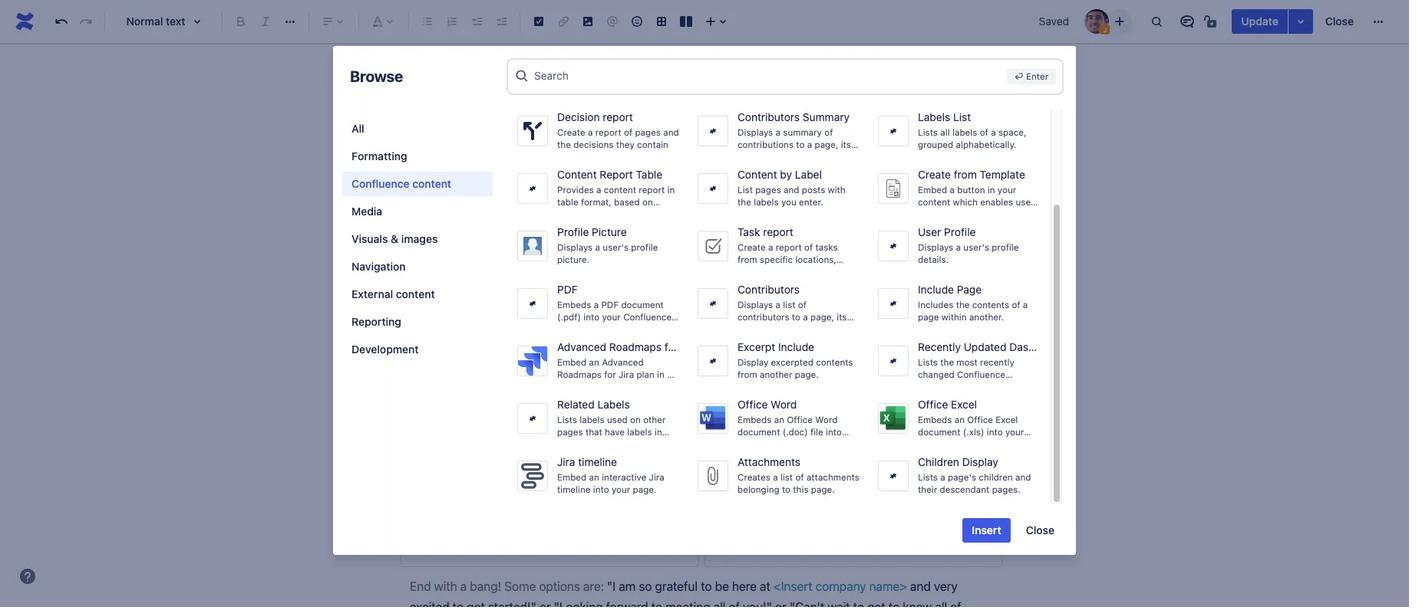 Task type: describe. For each thing, give the bounding box(es) containing it.
an inside advanced roadmaps for jira plan embed an advanced roadmaps for jira plan in a page for others to view.
[[589, 357, 599, 367]]

on inside content report table provides a content report in table format, based on labels.
[[643, 197, 653, 207]]

confluence content button
[[342, 172, 493, 197]]

visuals & images button
[[342, 227, 493, 252]]

action item image
[[530, 12, 548, 31]]

in inside create from template embed a button in your content which enables users to create content from any pre-defined template.
[[988, 185, 995, 195]]

james inside weary wear.png yesterday at 4:30 pm • attached by james peterson
[[608, 378, 636, 389]]

labels down related
[[580, 415, 605, 425]]

lists for children display
[[918, 473, 938, 483]]

attached inside the weary wear.png attached by
[[554, 275, 592, 287]]

and inside task report create a report of tasks from specific locations, people, status and more.
[[800, 267, 816, 277]]

labels list lists all labels of a space, grouped alphabetically.
[[918, 111, 1027, 150]]

of inside the copy of weary wear brand bible created by
[[791, 129, 802, 143]]

0 horizontal spatial plan
[[637, 370, 655, 380]]

external
[[352, 288, 393, 301]]

pages inside decision report create a report of pages and the decisions they contain
[[635, 127, 661, 137]]

all down very
[[935, 601, 947, 608]]

james peterson link down 200227-
[[608, 239, 677, 251]]

0 vertical spatial posts
[[767, 87, 798, 101]]

1 vertical spatial posts
[[750, 107, 782, 120]]

to right wait
[[853, 601, 864, 608]]

weary wear.png link for weary wear.png attached by
[[451, 259, 556, 273]]

(.doc)
[[783, 428, 808, 437]]

📄
[[410, 46, 427, 66]]

of inside "attachments creates a list of attachments belonging to this page."
[[796, 473, 804, 483]]

be
[[715, 580, 729, 594]]

the inside content by label list pages and posts with the labels you enter.
[[738, 197, 751, 207]]

page. inside the pdf embeds a pdf document (.pdf) into your confluence page.
[[557, 325, 581, 335]]

page inside advanced roadmaps for jira plan embed an advanced roadmaps for jira plan in a page for others to view.
[[557, 382, 578, 392]]

or down options
[[540, 601, 551, 608]]

created
[[743, 148, 785, 161]]

picture.
[[557, 255, 590, 265]]

1 vertical spatial updated
[[487, 107, 554, 127]]

james inside the oct 18, 2023 james peterson
[[894, 184, 930, 198]]

media
[[352, 205, 382, 218]]

your inside office word embeds an office word document (.doc) file into your confluence page.
[[738, 440, 756, 450]]

the inside related labels lists labels used on other pages that have labels in common with the current page.
[[617, 440, 630, 450]]

summary
[[783, 127, 822, 137]]

page
[[957, 283, 982, 296]]

peterson inside the inflatable-pants-today-inline-200227- 5.webp yesterday at 4:40 pm • attached by james peterson
[[638, 239, 677, 251]]

1 contributed from the top
[[553, 172, 604, 184]]

by inside the inflatable-pants-today-inline-200227- 5.webp yesterday at 4:40 pm • attached by james peterson
[[595, 239, 605, 251]]

view.
[[636, 382, 657, 392]]

by inside content by label list pages and posts with the labels you enter.
[[780, 168, 792, 181]]

inflatable-
[[451, 204, 508, 218]]

you
[[781, 197, 797, 207]]

⏎ enter
[[1015, 71, 1049, 81]]

confluence inside the pdf embeds a pdf document (.pdf) into your confluence page.
[[623, 312, 672, 322]]

0 vertical spatial updated
[[487, 87, 535, 101]]

to left be
[[701, 580, 712, 594]]

a inside user profile displays a user's profile details.
[[956, 242, 961, 252]]

bold ⌘b image
[[232, 12, 250, 31]]

your inside the pdf embeds a pdf document (.pdf) into your confluence page.
[[602, 312, 621, 322]]

pages.
[[992, 485, 1021, 495]]

embed inside create from template embed a button in your content which enables users to create content from any pre-defined template.
[[918, 185, 947, 195]]

template.
[[971, 222, 1011, 232]]

sleep//wake kneed sleep pillow knee sweatpants
[[451, 138, 657, 170]]

excited
[[410, 601, 450, 608]]

an for jira timeline
[[589, 473, 599, 483]]

james up view.
[[619, 330, 647, 341]]

table
[[557, 197, 578, 207]]

0 vertical spatial recently
[[435, 87, 483, 101]]

weary wear.png link for weary wear.png yesterday at 4:30 pm • attached by james peterson
[[451, 362, 556, 376]]

indent tab image
[[492, 12, 510, 31]]

navigation button
[[342, 255, 493, 279]]

attached inside weary wear.png yesterday at 4:30 pm • attached by james peterson
[[554, 378, 592, 389]]

an for office excel
[[955, 415, 965, 425]]

a inside the pdf embeds a pdf document (.pdf) into your confluence page.
[[594, 300, 599, 310]]

james peterson link down "brainstorm"
[[451, 330, 647, 353]]

status
[[772, 267, 798, 277]]

jira left excerpt
[[681, 341, 699, 354]]

a inside include page includes the contents of a page within another.
[[1023, 300, 1028, 310]]

user's for profile
[[964, 242, 989, 252]]

bullet list ⌘⇧8 image
[[418, 12, 437, 31]]

any
[[1016, 210, 1031, 220]]

user
[[918, 226, 941, 239]]

confluence inside button
[[352, 177, 410, 190]]

mention image
[[603, 12, 622, 31]]

of inside labels list lists all labels of a space, grouped alphabetically.
[[980, 127, 989, 137]]

at left 5:00
[[496, 172, 505, 184]]

and inside content by label list pages and posts with the labels you enter.
[[784, 185, 800, 195]]

excerpted
[[771, 357, 814, 367]]

5:00
[[507, 172, 527, 184]]

from down enables
[[993, 210, 1013, 220]]

sleep//wake for knee
[[451, 138, 528, 152]]

0 vertical spatial timeline
[[578, 456, 617, 469]]

0 vertical spatial excel
[[951, 398, 977, 411]]

0 vertical spatial plan
[[702, 341, 723, 354]]

display inside children display lists a page's children and their descendant pages.
[[962, 456, 999, 469]]

james up based
[[619, 172, 648, 184]]

company
[[816, 580, 866, 594]]

peterson inside weary wear.png yesterday at 4:30 pm • attached by james peterson
[[638, 378, 677, 389]]

browse dialog
[[333, 0, 1076, 556]]

recently
[[980, 357, 1015, 367]]

sleep
[[574, 138, 610, 152]]

button
[[957, 185, 985, 195]]

pages up advanced search "image"
[[489, 46, 536, 66]]

all down be
[[714, 601, 726, 608]]

close for rightmost "close" 'button'
[[1325, 15, 1354, 28]]

office excel embeds an office excel document (.xls) into your confluence page.
[[918, 398, 1024, 450]]

close for "close" 'button' in browse dialog
[[1026, 524, 1055, 537]]

hierarchy
[[738, 152, 777, 162]]

1 vertical spatial word
[[815, 415, 838, 425]]

which
[[953, 197, 978, 207]]

1 horizontal spatial close button
[[1316, 9, 1363, 34]]

sleep//wake turtle neck pillow pullover brainstorm link
[[451, 295, 659, 327]]

of inside and very excited to get started!" or "looking forward to meeting all of you!" or "can't wait to get to know all o
[[729, 601, 740, 608]]

common
[[557, 440, 594, 450]]

a inside decision report create a report of pages and the decisions they contain
[[588, 127, 593, 137]]

a inside task report create a report of tasks from specific locations, people, status and more.
[[768, 242, 773, 252]]

started!"
[[488, 601, 536, 608]]

details.
[[918, 255, 949, 265]]

👤
[[715, 540, 733, 554]]

1 vertical spatial timeline
[[557, 485, 591, 495]]

people,
[[738, 267, 769, 277]]

1 vertical spatial roadmaps
[[557, 370, 602, 380]]

james down hierarchy
[[749, 166, 786, 180]]

document for office word
[[738, 428, 780, 437]]

1 vertical spatial recently updated
[[417, 107, 554, 127]]

<insert
[[774, 580, 813, 594]]

pages inside content by label list pages and posts with the labels you enter.
[[755, 185, 781, 195]]

their
[[918, 485, 937, 495]]

on inside related labels lists labels used on other pages that have labels in common with the current page.
[[630, 415, 641, 425]]

1 horizontal spatial roadmaps
[[609, 341, 662, 354]]

images
[[401, 233, 438, 246]]

james peterson image
[[1085, 9, 1109, 34]]

content down which
[[958, 210, 991, 220]]

at inside weary wear.png yesterday at 4:30 pm • attached by james peterson
[[496, 378, 505, 389]]

create from template embed a button in your content which enables users to create content from any pre-defined template.
[[918, 168, 1039, 232]]

two columns image
[[618, 451, 636, 470]]

page. inside "attachments creates a list of attachments belonging to this page."
[[811, 485, 835, 495]]

in inside recently updated dashboard lists the most recently changed confluence content in a dashboard view style.
[[953, 382, 961, 392]]

add image, video, or file image
[[579, 12, 597, 31]]

others
[[595, 382, 622, 392]]

page. inside office excel embeds an office excel document (.xls) into your confluence page.
[[969, 440, 993, 450]]

document inside the pdf embeds a pdf document (.pdf) into your confluence page.
[[621, 300, 664, 310]]

💼
[[411, 540, 429, 554]]

summary
[[803, 111, 850, 124]]

all inside labels list lists all labels of a space, grouped alphabetically.
[[940, 127, 950, 137]]

worked
[[605, 46, 661, 66]]

belonging
[[738, 485, 780, 495]]

redo ⌘⇧z image
[[77, 12, 95, 31]]

and inside children display lists a page's children and their descendant pages.
[[1016, 473, 1031, 483]]

0 vertical spatial •
[[546, 172, 551, 184]]

displays for contributors
[[738, 127, 773, 137]]

page. inside excerpt include display excerpted contents from another page.
[[795, 370, 819, 380]]

display inside excerpt include display excerpted contents from another page.
[[738, 357, 769, 367]]

other
[[643, 415, 666, 425]]

of inside include page includes the contents of a page within another.
[[1012, 300, 1021, 310]]

confluence image
[[12, 9, 37, 34]]

report inside content report table provides a content report in table format, based on labels.
[[639, 185, 665, 195]]

within
[[942, 312, 967, 322]]

forward
[[606, 601, 648, 608]]

james peterson down the 'selected'
[[749, 166, 838, 180]]

1 vertical spatial recently
[[417, 107, 484, 127]]

page inside include page includes the contents of a page within another.
[[918, 312, 939, 322]]

profile for profile
[[992, 242, 1019, 252]]

profile picture displays a user's profile picture.
[[557, 226, 658, 265]]

in right get
[[463, 470, 476, 491]]

labels up current
[[627, 428, 652, 437]]

4:40
[[507, 239, 528, 251]]

to down name>
[[889, 601, 900, 608]]

james peterson link up table
[[451, 172, 648, 196]]

confluence image
[[12, 9, 37, 34]]

(.pdf)
[[557, 312, 581, 322]]

a inside labels list lists all labels of a space, grouped alphabetically.
[[991, 127, 996, 137]]

weary wear.png yesterday at 4:30 pm • attached by james peterson
[[451, 362, 677, 389]]

2 get from the left
[[868, 601, 886, 608]]

embed inside jira timeline embed an interactive jira timeline into your page.
[[557, 473, 587, 483]]

inflatable-pants-today-inline-200227- 5.webp yesterday at 4:40 pm • attached by james peterson
[[451, 204, 677, 251]]

your inside create from template embed a button in your content which enables users to create content from any pre-defined template.
[[998, 185, 1017, 195]]

your inside jira timeline embed an interactive jira timeline into your page.
[[612, 485, 630, 495]]

pages inside related labels lists labels used on other pages that have labels in common with the current page.
[[557, 428, 583, 437]]

confluence inside office excel embeds an office excel document (.xls) into your confluence page.
[[918, 440, 966, 450]]

0 vertical spatial word
[[771, 398, 797, 411]]

peterson up inflatable-
[[451, 185, 490, 196]]

the inside include page includes the contents of a page within another.
[[956, 300, 970, 310]]

0 vertical spatial recently updated
[[435, 87, 535, 101]]

jira right interactive
[[649, 473, 665, 483]]

list inside labels list lists all labels of a space, grouped alphabetically.
[[953, 111, 971, 124]]

by inside the copy of weary wear brand bible created by
[[789, 148, 802, 161]]

you!"
[[743, 601, 772, 608]]

the inside decision report create a report of pages and the decisions they contain
[[557, 140, 571, 150]]

profile for picture
[[631, 242, 658, 252]]

a inside profile picture displays a user's profile picture.
[[595, 242, 600, 252]]

contents for page
[[972, 300, 1009, 310]]

1 vertical spatial pdf
[[601, 300, 619, 310]]

office down another
[[738, 398, 768, 411]]

jira up "others"
[[619, 370, 634, 380]]

james peterson link down the 'selected'
[[749, 166, 838, 180]]

related
[[557, 398, 595, 411]]

numbered list ⌘⇧7 image
[[443, 12, 461, 31]]

used
[[607, 415, 628, 425]]

content report table provides a content report in table format, based on labels.
[[557, 168, 675, 220]]

wear.png for weary wear.png attached by
[[497, 259, 556, 273]]

document for office excel
[[918, 428, 961, 437]]

to right excited
[[453, 601, 464, 608]]

in inside related labels lists labels used on other pages that have labels in common with the current page.
[[655, 428, 662, 437]]

by down "neck"
[[606, 330, 616, 341]]

displays for profile
[[557, 242, 593, 252]]

by inside the weary wear.png attached by
[[595, 275, 605, 287]]

or inside contributors summary displays a summary of contributions to a page, its hierarchy or selected spaces, in tabular form.
[[780, 152, 788, 162]]

list inside content by label list pages and posts with the labels you enter.
[[738, 185, 753, 195]]

1 vertical spatial excel
[[996, 415, 1018, 425]]

meeting
[[666, 601, 710, 608]]

embeds for office excel
[[918, 415, 952, 425]]

200227-
[[616, 204, 664, 218]]

weary for weary wear.png attached by
[[451, 259, 493, 273]]

table image
[[652, 12, 671, 31]]

contributions
[[738, 140, 794, 150]]

most
[[957, 357, 978, 367]]

italic ⌘i image
[[256, 12, 275, 31]]

1 horizontal spatial for
[[604, 370, 616, 380]]

task report create a report of tasks from specific locations, people, status and more.
[[738, 226, 843, 277]]

advanced search image
[[514, 68, 530, 84]]

to inside contributors summary displays a summary of contributions to a page, its hierarchy or selected spaces, in tabular form.
[[796, 140, 805, 150]]

creates
[[738, 473, 771, 483]]

in inside contributors summary displays a summary of contributions to a page, its hierarchy or selected spaces, in tabular form.
[[773, 165, 780, 175]]

from up the button
[[954, 168, 977, 181]]

a inside recently updated dashboard lists the most recently changed confluence content in a dashboard view style.
[[963, 382, 968, 392]]

peterson down the 'selected'
[[789, 166, 838, 180]]

james peterson down "brainstorm"
[[451, 330, 647, 353]]

james peterson link up other
[[608, 378, 677, 389]]

report
[[600, 168, 633, 181]]

page. inside related labels lists labels used on other pages that have labels in common with the current page.
[[557, 453, 581, 463]]

0 horizontal spatial for
[[581, 382, 593, 392]]

office word embeds an office word document (.doc) file into your confluence page.
[[738, 398, 842, 450]]

page. inside jira timeline embed an interactive jira timeline into your page.
[[633, 485, 657, 495]]

into inside office excel embeds an office excel document (.xls) into your confluence page.
[[987, 428, 1003, 437]]

or down <insert at the right of page
[[775, 601, 787, 608]]

formatting
[[352, 150, 407, 163]]

picture
[[592, 226, 627, 239]]

tasks
[[816, 242, 838, 252]]

posts
[[802, 185, 825, 195]]

labels inside labels list lists all labels of a space, grouped alphabetically.
[[918, 111, 951, 124]]

peterson inside the oct 18, 2023 james peterson
[[933, 184, 983, 198]]

confluence inside office word embeds an office word document (.doc) file into your confluence page.
[[759, 440, 807, 450]]

here
[[732, 580, 757, 594]]

all button
[[342, 117, 493, 141]]

close button inside browse dialog
[[1017, 519, 1064, 543]]

left sidebar image
[[682, 451, 701, 470]]

page's
[[948, 473, 976, 483]]

user's for picture
[[603, 242, 629, 252]]

yesterday inside the inflatable-pants-today-inline-200227- 5.webp yesterday at 4:40 pm • attached by james peterson
[[451, 239, 494, 251]]

related labels lists labels used on other pages that have labels in common with the current page.
[[557, 398, 666, 463]]

your inside office excel embeds an office excel document (.xls) into your confluence page.
[[1006, 428, 1024, 437]]

into inside the pdf embeds a pdf document (.pdf) into your confluence page.
[[584, 312, 600, 322]]

update button
[[1232, 9, 1288, 34]]



Task type: vqa. For each thing, say whether or not it's contained in the screenshot.
Filters popup button
no



Task type: locate. For each thing, give the bounding box(es) containing it.
1 horizontal spatial pdf
[[601, 300, 619, 310]]

document up the copy "icon"
[[738, 428, 780, 437]]

confluence content
[[352, 177, 451, 190]]

emoji image
[[628, 12, 646, 31]]

office up (.doc)
[[787, 415, 813, 425]]

wear.png inside weary wear.png yesterday at 4:30 pm • attached by james peterson
[[497, 362, 556, 376]]

0 horizontal spatial displays
[[557, 242, 593, 252]]

pillow right "neck"
[[615, 295, 659, 309]]

and up contain
[[663, 127, 679, 137]]

2 pm from the top
[[530, 239, 544, 251]]

browse
[[350, 68, 403, 85]]

1 vertical spatial advanced
[[602, 357, 644, 367]]

style.
[[918, 395, 941, 405]]

lists for related labels
[[557, 415, 577, 425]]

0 vertical spatial with
[[828, 185, 846, 195]]

to inside create from template embed a button in your content which enables users to create content from any pre-defined template.
[[918, 210, 927, 220]]

to inside "attachments creates a list of attachments belonging to this page."
[[782, 485, 791, 495]]

2023
[[953, 166, 983, 180]]

of inside decision report create a report of pages and the decisions they contain
[[624, 127, 633, 137]]

and up you
[[784, 185, 800, 195]]

sleep//wake turtle neck pillow pullover brainstorm
[[451, 295, 659, 327]]

page. down (.xls)
[[969, 440, 993, 450]]

updated down advanced search "image"
[[487, 87, 535, 101]]

from left another
[[738, 370, 757, 380]]

include inside excerpt include display excerpted contents from another page.
[[778, 341, 814, 354]]

labels up alphabetically.
[[953, 127, 977, 137]]

2 vertical spatial pm
[[530, 378, 544, 389]]

3 pm from the top
[[530, 378, 544, 389]]

create down 'grouped' at the top of page
[[918, 168, 951, 181]]

lists inside recently updated dashboard lists the most recently changed confluence content in a dashboard view style.
[[918, 357, 938, 367]]

pillow for sleep//wake turtle neck pillow pullover brainstorm
[[615, 295, 659, 309]]

peterson down pullover
[[451, 342, 490, 353]]

they
[[616, 140, 635, 150]]

an down contributed by
[[589, 357, 599, 367]]

into down "neck"
[[584, 312, 600, 322]]

a inside children display lists a page's children and their descendant pages.
[[940, 473, 945, 483]]

0 vertical spatial advanced
[[557, 341, 606, 354]]

displays up details.
[[918, 242, 954, 252]]

at inside the inflatable-pants-today-inline-200227- 5.webp yesterday at 4:40 pm • attached by james peterson
[[496, 239, 505, 251]]

1 vertical spatial page
[[557, 382, 578, 392]]

view
[[1018, 382, 1037, 392]]

1 vertical spatial blog posts
[[721, 107, 782, 120]]

wear.png for weary wear.png yesterday at 4:30 pm • attached by james peterson
[[497, 362, 556, 376]]

0 horizontal spatial excel
[[951, 398, 977, 411]]

interactive
[[602, 473, 647, 483]]

confluence down formatting
[[352, 177, 410, 190]]

0 vertical spatial pm
[[530, 172, 544, 184]]

by up related
[[594, 378, 605, 389]]

1 horizontal spatial on
[[643, 197, 653, 207]]

0 horizontal spatial on
[[630, 415, 641, 425]]

users
[[1016, 197, 1039, 207]]

copy image
[[735, 451, 754, 470]]

defined
[[936, 222, 968, 232]]

page,
[[815, 140, 839, 150]]

content up based
[[604, 185, 636, 195]]

in down changed
[[953, 382, 961, 392]]

an inside office word embeds an office word document (.doc) file into your confluence page.
[[774, 415, 784, 425]]

contents inside include page includes the contents of a page within another.
[[972, 300, 1009, 310]]

a inside content report table provides a content report in table format, based on labels.
[[596, 185, 601, 195]]

link image
[[554, 12, 573, 31]]

1 vertical spatial embed
[[557, 357, 587, 367]]

wear.png inside the weary wear.png attached by
[[497, 259, 556, 273]]

jira down common
[[557, 456, 575, 469]]

list down spaces, on the top right of page
[[738, 185, 753, 195]]

lists inside related labels lists labels used on other pages that have labels in common with the current page.
[[557, 415, 577, 425]]

labels inside related labels lists labels used on other pages that have labels in common with the current page.
[[598, 398, 630, 411]]

blog down blog posts icon
[[721, 107, 747, 120]]

that left i've
[[540, 46, 570, 66]]

in down created
[[773, 165, 780, 175]]

0 horizontal spatial display
[[738, 357, 769, 367]]

1 vertical spatial yesterday
[[451, 239, 494, 251]]

formatting button
[[342, 144, 493, 169]]

have
[[605, 428, 625, 437]]

another.
[[969, 312, 1004, 322]]

2 contributed from the top
[[553, 330, 603, 341]]

and down locations,
[[800, 267, 816, 277]]

copy of weary wear brand bible created by
[[743, 129, 940, 161]]

include up includes
[[918, 283, 954, 296]]

page. down (.pdf)
[[557, 325, 581, 335]]

undo ⌘z image
[[52, 12, 71, 31]]

0 vertical spatial contributed
[[553, 172, 604, 184]]

embeds up (.pdf)
[[557, 300, 591, 310]]

4:30
[[507, 378, 528, 389]]

plan up view.
[[637, 370, 655, 380]]

1 vertical spatial pillow
[[615, 295, 659, 309]]

include up excerpted at the right
[[778, 341, 814, 354]]

0 vertical spatial weary wear.png link
[[451, 259, 556, 273]]

2 sleep//wake from the top
[[451, 295, 528, 309]]

content
[[557, 168, 597, 181], [738, 168, 777, 181]]

james down oct
[[894, 184, 930, 198]]

in up enables
[[988, 185, 995, 195]]

pages up common
[[557, 428, 583, 437]]

at left 4:30
[[496, 378, 505, 389]]

to down end with a bang! some options are: "i am so grateful to be here at <insert company name>
[[651, 601, 663, 608]]

0 vertical spatial for
[[665, 341, 678, 354]]

labels inside labels list lists all labels of a space, grouped alphabetically.
[[953, 127, 977, 137]]

attachments creates a list of attachments belonging to this page.
[[738, 456, 860, 495]]

lists for labels list
[[918, 127, 938, 137]]

at up you!"
[[760, 580, 771, 594]]

bang!
[[470, 580, 501, 594]]

page down includes
[[918, 312, 939, 322]]

1 user's from the left
[[603, 242, 629, 252]]

blog posts image
[[721, 85, 739, 104]]

content for content by label
[[738, 168, 777, 181]]

excel up (.xls)
[[951, 398, 977, 411]]

0 vertical spatial contributors
[[738, 111, 800, 124]]

specific
[[760, 255, 793, 265]]

by left label
[[780, 168, 792, 181]]

include inside include page includes the contents of a page within another.
[[918, 283, 954, 296]]

to
[[796, 140, 805, 150], [918, 210, 927, 220], [625, 382, 633, 392], [782, 485, 791, 495], [701, 580, 712, 594], [453, 601, 464, 608], [651, 601, 663, 608], [853, 601, 864, 608], [889, 601, 900, 608]]

james peterson up table
[[451, 172, 648, 196]]

tabular
[[783, 165, 813, 175]]

external content
[[352, 288, 435, 301]]

user's inside user profile displays a user's profile details.
[[964, 242, 989, 252]]

your up the copy "icon"
[[738, 440, 756, 450]]

roadmaps up view.
[[609, 341, 662, 354]]

and up pages.
[[1016, 473, 1031, 483]]

sleep//wake inside sleep//wake kneed sleep pillow knee sweatpants
[[451, 138, 528, 152]]

2 user's from the left
[[964, 242, 989, 252]]

spaces,
[[738, 165, 770, 175]]

attached up the picture.
[[554, 239, 592, 251]]

enables
[[980, 197, 1013, 207]]

2 horizontal spatial create
[[918, 168, 951, 181]]

1 horizontal spatial get
[[868, 601, 886, 608]]

user's down template.
[[964, 242, 989, 252]]

1 weary from the top
[[451, 259, 493, 273]]

list up alphabetically.
[[953, 111, 971, 124]]

into inside jira timeline embed an interactive jira timeline into your page.
[[593, 485, 609, 495]]

contributors for contributors summary displays a summary of contributions to a page, its hierarchy or selected spaces, in tabular form.
[[738, 111, 800, 124]]

profile inside user profile displays a user's profile details.
[[944, 226, 976, 239]]

1 vertical spatial blog
[[721, 107, 747, 120]]

that left have
[[586, 428, 602, 437]]

get down name>
[[868, 601, 886, 608]]

of inside task report create a report of tasks from specific locations, people, status and more.
[[804, 242, 813, 252]]

contributors for contributors
[[738, 283, 800, 296]]

0 horizontal spatial contents
[[816, 357, 853, 367]]

0 horizontal spatial with
[[434, 580, 457, 594]]

a inside create from template embed a button in your content which enables users to create content from any pre-defined template.
[[950, 185, 955, 195]]

from inside excerpt include display excerpted contents from another page.
[[738, 370, 757, 380]]

recent
[[431, 46, 485, 66]]

1 profile from the left
[[631, 242, 658, 252]]

0 vertical spatial create
[[557, 127, 585, 137]]

wear.png down 4:40
[[497, 259, 556, 273]]

2 contributors from the top
[[738, 283, 800, 296]]

1 content from the left
[[557, 168, 597, 181]]

0 vertical spatial pdf
[[557, 283, 578, 296]]

content for content report table
[[557, 168, 597, 181]]

remove image
[[767, 451, 785, 470]]

weary down pullover
[[451, 362, 493, 376]]

1 horizontal spatial document
[[738, 428, 780, 437]]

content by label list pages and posts with the labels you enter.
[[738, 168, 846, 207]]

pm inside the inflatable-pants-today-inline-200227- 5.webp yesterday at 4:40 pm • attached by james peterson
[[530, 239, 544, 251]]

adjust update settings image
[[1292, 12, 1310, 31]]

office
[[738, 398, 768, 411], [918, 398, 948, 411], [787, 415, 813, 425], [967, 415, 993, 425]]

content
[[412, 177, 451, 190], [604, 185, 636, 195], [918, 197, 951, 207], [958, 210, 991, 220], [396, 288, 435, 301], [918, 382, 951, 392]]

page. inside office word embeds an office word document (.doc) file into your confluence page.
[[810, 440, 834, 450]]

decision
[[557, 111, 600, 124]]

include page includes the contents of a page within another.
[[918, 283, 1028, 322]]

advanced up "others"
[[602, 357, 644, 367]]

with
[[828, 185, 846, 195], [596, 440, 614, 450], [434, 580, 457, 594]]

1 horizontal spatial close
[[1325, 15, 1354, 28]]

into inside office word embeds an office word document (.doc) file into your confluence page.
[[826, 428, 842, 437]]

1 horizontal spatial embeds
[[738, 415, 772, 425]]

1 vertical spatial display
[[962, 456, 999, 469]]

outdent ⇧tab image
[[467, 12, 486, 31]]

three columns with sidebars image
[[704, 451, 722, 470]]

&
[[391, 233, 398, 246]]

0 horizontal spatial embeds
[[557, 300, 591, 310]]

file
[[811, 428, 823, 437]]

pillow for sleep//wake kneed sleep pillow knee sweatpants
[[613, 138, 657, 152]]

attached
[[554, 239, 592, 251], [554, 275, 592, 287], [554, 378, 592, 389]]

0 horizontal spatial include
[[778, 341, 814, 354]]

1 horizontal spatial word
[[815, 415, 838, 425]]

2 weary wear.png link from the top
[[451, 362, 556, 376]]

peterson
[[789, 166, 838, 180], [933, 184, 983, 198], [451, 185, 490, 196], [638, 239, 677, 251], [451, 342, 490, 353], [638, 378, 677, 389]]

your down "neck"
[[602, 312, 621, 322]]

contributors inside button
[[738, 283, 800, 296]]

2 horizontal spatial embeds
[[918, 415, 952, 425]]

"i
[[607, 580, 616, 594]]

1 vertical spatial contents
[[816, 357, 853, 367]]

very
[[934, 580, 958, 594]]

0 vertical spatial embed
[[918, 185, 947, 195]]

1 horizontal spatial displays
[[738, 127, 773, 137]]

0 horizontal spatial close button
[[1017, 519, 1064, 543]]

content down changed
[[918, 382, 951, 392]]

sleep//wake kneed sleep pillow knee sweatpants link
[[451, 138, 657, 170]]

yesterday left 4:30
[[451, 378, 494, 389]]

decisions
[[574, 140, 614, 150]]

by up format, at the top left of the page
[[606, 172, 617, 184]]

page
[[918, 312, 939, 322], [557, 382, 578, 392]]

profile down create
[[944, 226, 976, 239]]

from
[[954, 168, 977, 181], [993, 210, 1013, 220], [738, 255, 757, 265], [738, 370, 757, 380]]

1 vertical spatial pm
[[530, 239, 544, 251]]

with inside content by label list pages and posts with the labels you enter.
[[828, 185, 846, 195]]

peterson down 200227-
[[638, 239, 677, 251]]

0 vertical spatial pillow
[[613, 138, 657, 152]]

lists up changed
[[918, 357, 938, 367]]

an inside office excel embeds an office excel document (.xls) into your confluence page.
[[955, 415, 965, 425]]

1 horizontal spatial contents
[[972, 300, 1009, 310]]

am
[[619, 580, 636, 594]]

content inside content by label list pages and posts with the labels you enter.
[[738, 168, 777, 181]]

brand
[[876, 129, 909, 143]]

content inside external content "button"
[[396, 288, 435, 301]]

oct 18, 2023 james peterson
[[894, 166, 983, 198]]

1 horizontal spatial user's
[[964, 242, 989, 252]]

create for task report
[[738, 242, 766, 252]]

0 vertical spatial on
[[665, 46, 684, 66]]

children
[[918, 456, 959, 469]]

in inside advanced roadmaps for jira plan embed an advanced roadmaps for jira plan in a page for others to view.
[[657, 370, 665, 380]]

2 vertical spatial attached
[[554, 378, 592, 389]]

2 wear.png from the top
[[497, 362, 556, 376]]

profile inside profile picture displays a user's profile picture.
[[557, 226, 589, 239]]

sleep//wake for pullover
[[451, 295, 528, 309]]

0 horizontal spatial that
[[540, 46, 570, 66]]

weary wear.png attached by
[[451, 259, 608, 287]]

1 vertical spatial include
[[778, 341, 814, 354]]

into
[[584, 312, 600, 322], [826, 428, 842, 437], [987, 428, 1003, 437], [593, 485, 609, 495]]

2 vertical spatial with
[[434, 580, 457, 594]]

contents for include
[[816, 357, 853, 367]]

confluence
[[352, 177, 410, 190], [623, 312, 672, 322], [957, 370, 1006, 380], [759, 440, 807, 450], [918, 440, 966, 450]]

for down the pdf embeds a pdf document (.pdf) into your confluence page.
[[665, 341, 678, 354]]

2 horizontal spatial on
[[665, 46, 684, 66]]

display up children
[[962, 456, 999, 469]]

content inside content report table provides a content report in table format, based on labels.
[[604, 185, 636, 195]]

user's inside profile picture displays a user's profile picture.
[[603, 242, 629, 252]]

attachments
[[807, 473, 860, 483]]

0 vertical spatial wear.png
[[497, 259, 556, 273]]

2 vertical spatial for
[[581, 382, 593, 392]]

contributed down (.pdf)
[[553, 330, 603, 341]]

contributed by
[[553, 330, 619, 341]]

1 get from the left
[[467, 601, 485, 608]]

posts up copy
[[750, 107, 782, 120]]

task
[[738, 226, 760, 239]]

2 profile from the left
[[992, 242, 1019, 252]]

pages up contain
[[635, 127, 661, 137]]

content inside confluence content button
[[412, 177, 451, 190]]

reporting
[[352, 315, 401, 329]]

0 horizontal spatial profile
[[631, 242, 658, 252]]

content inside content report table provides a content report in table format, based on labels.
[[557, 168, 597, 181]]

recently updated down advanced search "image"
[[435, 87, 535, 101]]

0 horizontal spatial labels
[[598, 398, 630, 411]]

by inside weary wear.png yesterday at 4:30 pm • attached by james peterson
[[594, 378, 605, 389]]

0 vertical spatial blog posts
[[739, 87, 798, 101]]

1 sleep//wake from the top
[[451, 138, 528, 152]]

recently up knee
[[417, 107, 484, 127]]

content up create
[[918, 197, 951, 207]]

close right adjust update settings icon
[[1325, 15, 1354, 28]]

options
[[539, 580, 580, 594]]

weary wear.png link down 4:40
[[451, 259, 556, 273]]

embeds inside the pdf embeds a pdf document (.pdf) into your confluence page.
[[557, 300, 591, 310]]

by up "neck"
[[595, 275, 605, 287]]

labels up bible
[[918, 111, 951, 124]]

sleep//wake up knee
[[451, 138, 528, 152]]

embeds for office word
[[738, 415, 772, 425]]

in up other
[[657, 370, 665, 380]]

create for decision report
[[557, 127, 585, 137]]

your down template
[[998, 185, 1017, 195]]

0 vertical spatial weary
[[451, 259, 493, 273]]

displays for user
[[918, 242, 954, 252]]

•
[[546, 172, 551, 184], [547, 239, 551, 251], [547, 378, 551, 389]]

content down formatting button
[[412, 177, 451, 190]]

lists up 'grouped' at the top of page
[[918, 127, 938, 137]]

brainstorm
[[516, 313, 594, 327]]

label
[[795, 168, 822, 181]]

get down bang! on the bottom of the page
[[467, 601, 485, 608]]

enter.
[[799, 197, 823, 207]]

0 vertical spatial roadmaps
[[609, 341, 662, 354]]

roadmaps up related
[[557, 370, 602, 380]]

1 yesterday from the top
[[451, 172, 494, 184]]

with inside related labels lists labels used on other pages that have labels in common with the current page.
[[596, 440, 614, 450]]

pullover
[[451, 313, 513, 327]]

0 horizontal spatial roadmaps
[[557, 370, 602, 380]]

• right 4:30
[[547, 378, 551, 389]]

the inside recently updated dashboard lists the most recently changed confluence content in a dashboard view style.
[[940, 357, 954, 367]]

and inside and very excited to get started!" or "looking forward to meeting all of you!" or "can't wait to get to know all o
[[910, 580, 931, 594]]

1 profile from the left
[[557, 226, 589, 239]]

an for office word
[[774, 415, 784, 425]]

0 vertical spatial that
[[540, 46, 570, 66]]

close button right adjust update settings icon
[[1316, 9, 1363, 34]]

your right (.xls)
[[1006, 428, 1024, 437]]

this
[[793, 485, 809, 495]]

content down navigation button
[[396, 288, 435, 301]]

dashboard
[[971, 382, 1016, 392]]

jira
[[681, 341, 699, 354], [619, 370, 634, 380], [557, 456, 575, 469], [649, 473, 665, 483]]

on
[[665, 46, 684, 66], [643, 197, 653, 207], [630, 415, 641, 425]]

1 horizontal spatial labels
[[918, 111, 951, 124]]

1 vertical spatial labels
[[598, 398, 630, 411]]

contain
[[637, 140, 669, 150]]

0 vertical spatial blog
[[739, 87, 764, 101]]

1 horizontal spatial create
[[738, 242, 766, 252]]

1 weary wear.png link from the top
[[451, 259, 556, 273]]

2 weary from the top
[[451, 362, 493, 376]]

weary
[[805, 129, 841, 143]]

the left sleep on the left of the page
[[557, 140, 571, 150]]

1 horizontal spatial page
[[918, 312, 939, 322]]

a inside "attachments creates a list of attachments belonging to this page."
[[773, 473, 778, 483]]

yesterday down knee
[[451, 172, 494, 184]]

close button down pages.
[[1017, 519, 1064, 543]]

go wide image
[[1009, 75, 1028, 94]]

contents right excerpted at the right
[[816, 357, 853, 367]]

labels.
[[557, 210, 585, 220]]

0 vertical spatial display
[[738, 357, 769, 367]]

1 horizontal spatial profile
[[944, 226, 976, 239]]

recently inside recently updated dashboard lists the most recently changed confluence content in a dashboard view style.
[[918, 341, 961, 354]]

3 attached from the top
[[554, 378, 592, 389]]

contributors down people,
[[738, 283, 800, 296]]

0 vertical spatial sleep//wake
[[451, 138, 528, 152]]

1 vertical spatial weary wear.png link
[[451, 362, 556, 376]]

labels inside content by label list pages and posts with the labels you enter.
[[754, 197, 779, 207]]

1 horizontal spatial plan
[[702, 341, 723, 354]]

knee
[[451, 156, 482, 170]]

search field
[[534, 62, 1001, 89]]

1 vertical spatial plan
[[637, 370, 655, 380]]

format,
[[581, 197, 612, 207]]

2 yesterday from the top
[[451, 239, 494, 251]]

create inside create from template embed a button in your content which enables users to create content from any pre-defined template.
[[918, 168, 951, 181]]

end with a bang! some options are: "i am so grateful to be here at <insert company name>
[[410, 580, 907, 594]]

and inside decision report create a report of pages and the decisions they contain
[[663, 127, 679, 137]]

copy of weary wear brand bible link
[[759, 129, 940, 143]]

to inside advanced roadmaps for jira plan embed an advanced roadmaps for jira plan in a page for others to view.
[[625, 382, 633, 392]]

james inside the inflatable-pants-today-inline-200227- 5.webp yesterday at 4:40 pm • attached by james peterson
[[608, 239, 636, 251]]

weary
[[451, 259, 493, 273], [451, 362, 493, 376]]

weary inside the weary wear.png attached by
[[451, 259, 493, 273]]

1 vertical spatial weary
[[451, 362, 493, 376]]

2 profile from the left
[[944, 226, 976, 239]]

and very excited to get started!" or "looking forward to meeting all of you!" or "can't wait to get to know all o
[[410, 580, 965, 608]]

attached inside the inflatable-pants-today-inline-200227- 5.webp yesterday at 4:40 pm • attached by james peterson
[[554, 239, 592, 251]]

an left interactive
[[589, 473, 599, 483]]

1 wear.png from the top
[[497, 259, 556, 273]]

some
[[504, 580, 536, 594]]

1 vertical spatial create
[[918, 168, 951, 181]]

office up (.xls)
[[967, 415, 993, 425]]

displays inside user profile displays a user's profile details.
[[918, 242, 954, 252]]

recently updated
[[435, 87, 535, 101], [417, 107, 554, 127]]

are:
[[583, 580, 604, 594]]

profile inside profile picture displays a user's profile picture.
[[631, 242, 658, 252]]

create
[[557, 127, 585, 137], [918, 168, 951, 181], [738, 242, 766, 252]]

"can't
[[790, 601, 825, 608]]

1 pm from the top
[[530, 172, 544, 184]]

lists inside children display lists a page's children and their descendant pages.
[[918, 473, 938, 483]]

james peterson link down 18,
[[894, 184, 983, 198]]

0 vertical spatial page
[[918, 312, 939, 322]]

office down changed
[[918, 398, 948, 411]]

of inside contributors summary displays a summary of contributions to a page, its hierarchy or selected spaces, in tabular form.
[[825, 127, 833, 137]]

1 vertical spatial attached
[[554, 275, 592, 287]]

1 vertical spatial close button
[[1017, 519, 1064, 543]]

1 contributors from the top
[[738, 111, 800, 124]]

profile down template.
[[992, 242, 1019, 252]]

2 attached from the top
[[554, 275, 592, 287]]

2 vertical spatial embed
[[557, 473, 587, 483]]

0 vertical spatial include
[[918, 283, 954, 296]]

embeds down style.
[[918, 415, 952, 425]]

reporting button
[[342, 310, 493, 335]]

0 vertical spatial labels
[[918, 111, 951, 124]]

1 vertical spatial for
[[604, 370, 616, 380]]

weary for weary wear.png yesterday at 4:30 pm • attached by james peterson
[[451, 362, 493, 376]]

recently updated dashboard lists the most recently changed confluence content in a dashboard view style.
[[918, 341, 1064, 405]]

confluence inside recently updated dashboard lists the most recently changed confluence content in a dashboard view style.
[[957, 370, 1006, 380]]

2 content from the left
[[738, 168, 777, 181]]

profile inside user profile displays a user's profile details.
[[992, 242, 1019, 252]]

based
[[614, 197, 640, 207]]

layouts image
[[677, 12, 695, 31]]

of up dashboard
[[1012, 300, 1021, 310]]

2 horizontal spatial with
[[828, 185, 846, 195]]

includes
[[918, 300, 954, 310]]

• inside weary wear.png yesterday at 4:30 pm • attached by james peterson
[[547, 378, 551, 389]]

1 attached from the top
[[554, 239, 592, 251]]

of up locations,
[[804, 242, 813, 252]]

pages
[[489, 46, 536, 66], [635, 127, 661, 137], [755, 185, 781, 195], [557, 428, 583, 437]]

yesterday inside weary wear.png yesterday at 4:30 pm • attached by james peterson
[[451, 378, 494, 389]]

0 horizontal spatial pdf
[[557, 283, 578, 296]]

1 vertical spatial that
[[586, 428, 602, 437]]

3 yesterday from the top
[[451, 378, 494, 389]]

displays
[[738, 127, 773, 137], [557, 242, 593, 252], [918, 242, 954, 252]]

pm inside weary wear.png yesterday at 4:30 pm • attached by james peterson
[[530, 378, 544, 389]]

1 horizontal spatial display
[[962, 456, 999, 469]]

insert
[[972, 524, 1002, 537]]

1 horizontal spatial that
[[586, 428, 602, 437]]

• down inflatable-pants-today-inline-200227- 5.webp link
[[547, 239, 551, 251]]

descendant
[[940, 485, 990, 495]]

media button
[[342, 200, 493, 224]]



